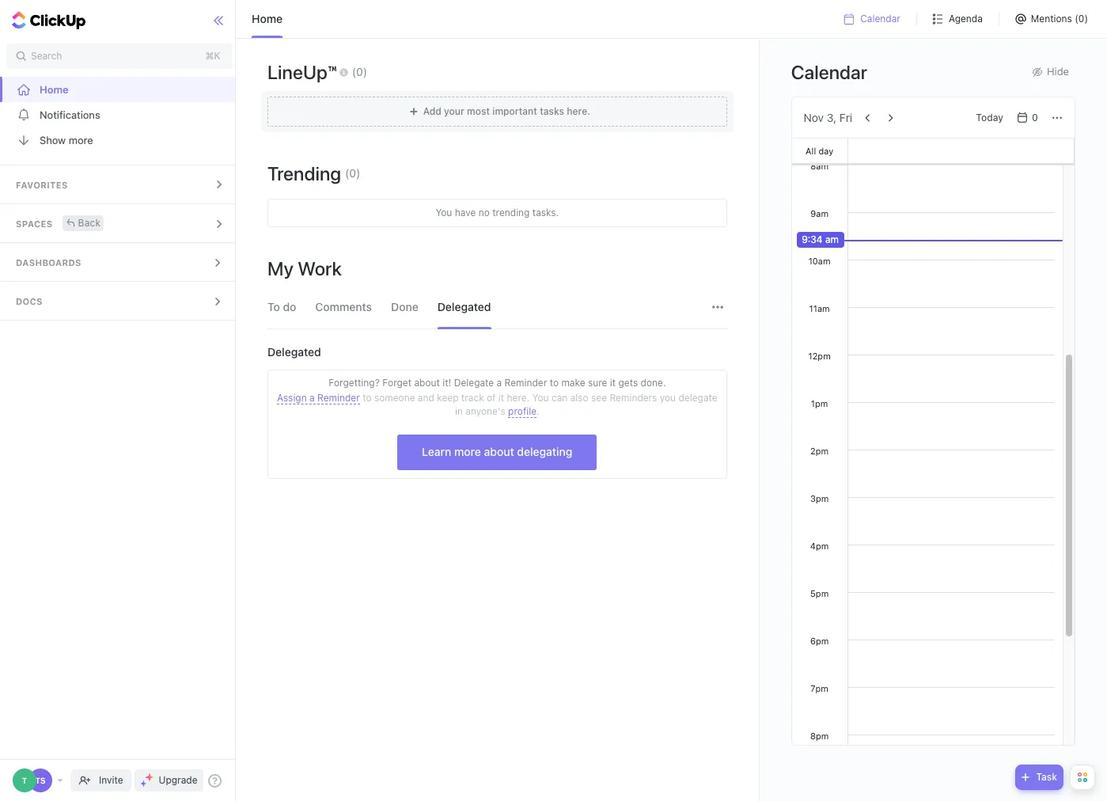Task type: describe. For each thing, give the bounding box(es) containing it.
5pm
[[811, 588, 829, 599]]

7pm
[[811, 683, 829, 694]]

delegate
[[454, 377, 494, 389]]

have
[[455, 207, 476, 219]]

trending (0)
[[268, 162, 360, 184]]

home link
[[0, 77, 240, 102]]

in
[[455, 405, 463, 417]]

delegated button
[[438, 286, 491, 329]]

sparkle svg 1 image
[[145, 774, 153, 782]]

make
[[562, 377, 586, 389]]

8am
[[811, 161, 829, 171]]

here. inside "dropdown button"
[[567, 105, 591, 117]]

keep
[[437, 392, 459, 404]]

trending
[[493, 207, 530, 219]]

1pm
[[811, 398, 829, 409]]

forgetting? forget about it! delegate a reminder to make sure it gets done.
[[329, 377, 666, 389]]

work
[[298, 257, 342, 280]]

sparkle svg 2 image
[[141, 781, 147, 787]]

of
[[487, 392, 496, 404]]

0 horizontal spatial delegated
[[268, 345, 321, 359]]

hide
[[1048, 65, 1070, 78]]

(0) for mentions
[[1075, 13, 1089, 25]]

home inside the sidebar navigation
[[40, 83, 69, 95]]

1 horizontal spatial home
[[252, 12, 283, 25]]

you
[[660, 392, 676, 404]]

delegate
[[679, 392, 718, 404]]

gets
[[619, 377, 638, 389]]

0
[[1033, 111, 1039, 123]]

my
[[268, 257, 294, 280]]

to inside assign a reminder to someone and keep track of it here. you can also see reminders you delegate in anyone's
[[363, 392, 372, 404]]

9:34 am
[[802, 234, 839, 245]]

learn
[[422, 445, 452, 459]]

comments
[[315, 300, 372, 314]]

all day
[[806, 145, 834, 156]]

delegating
[[517, 445, 573, 459]]

9:34
[[802, 234, 823, 245]]

forget
[[383, 377, 412, 389]]

assign a reminder link
[[277, 392, 360, 405]]

notifications link
[[0, 102, 240, 127]]

about for delegating
[[484, 445, 514, 459]]

a inside assign a reminder to someone and keep track of it here. you can also see reminders you delegate in anyone's
[[310, 392, 315, 404]]

show
[[40, 133, 66, 146]]

back
[[78, 217, 101, 228]]

task
[[1037, 771, 1058, 783]]

day
[[819, 145, 834, 156]]

6pm
[[811, 636, 829, 646]]

.
[[537, 405, 540, 417]]

1 horizontal spatial it
[[610, 377, 616, 389]]

1 horizontal spatial to
[[550, 377, 559, 389]]

done.
[[641, 377, 666, 389]]

it!
[[443, 377, 452, 389]]

⌘k
[[206, 50, 221, 62]]

your
[[444, 105, 465, 117]]

track
[[462, 392, 484, 404]]

learn more about delegating
[[422, 445, 573, 459]]

mentions
[[1032, 13, 1073, 25]]

upgrade link
[[134, 770, 204, 792]]

docs
[[16, 296, 43, 306]]

t
[[22, 776, 27, 785]]

all
[[806, 145, 817, 156]]

back link
[[62, 215, 104, 231]]

profile link
[[508, 405, 537, 418]]

more for show
[[69, 133, 93, 146]]

to do
[[268, 300, 296, 314]]

nov
[[804, 110, 824, 124]]

reminder inside assign a reminder to someone and keep track of it here. you can also see reminders you delegate in anyone's
[[318, 392, 360, 404]]

add
[[423, 105, 442, 117]]

notifications
[[40, 108, 100, 121]]

most
[[467, 105, 490, 117]]

10am
[[809, 256, 831, 266]]

you have no trending tasks.
[[436, 207, 559, 219]]

favorites
[[16, 180, 68, 190]]

4pm
[[811, 541, 829, 551]]

today
[[977, 111, 1004, 123]]

forgetting?
[[329, 377, 380, 389]]

1 horizontal spatial reminder
[[505, 377, 547, 389]]

also
[[571, 392, 589, 404]]

upgrade
[[159, 774, 198, 786]]



Task type: locate. For each thing, give the bounding box(es) containing it.
0 vertical spatial here.
[[567, 105, 591, 117]]

learn more about delegating link
[[398, 434, 597, 470]]

no
[[479, 207, 490, 219]]

0 vertical spatial you
[[436, 207, 452, 219]]

0 horizontal spatial it
[[499, 392, 505, 404]]

you inside assign a reminder to someone and keep track of it here. you can also see reminders you delegate in anyone's
[[533, 392, 549, 404]]

1 horizontal spatial a
[[497, 377, 502, 389]]

0 horizontal spatial reminder
[[318, 392, 360, 404]]

0 horizontal spatial to
[[363, 392, 372, 404]]

0 vertical spatial (0)
[[1075, 13, 1089, 25]]

0 vertical spatial it
[[610, 377, 616, 389]]

12pm
[[809, 351, 831, 361]]

2 vertical spatial (0)
[[345, 166, 360, 180]]

assign a reminder to someone and keep track of it here. you can also see reminders you delegate in anyone's
[[277, 392, 718, 417]]

it right sure
[[610, 377, 616, 389]]

0 vertical spatial reminder
[[505, 377, 547, 389]]

it inside assign a reminder to someone and keep track of it here. you can also see reminders you delegate in anyone's
[[499, 392, 505, 404]]

1 vertical spatial here.
[[507, 392, 530, 404]]

add your most important tasks here. button
[[261, 91, 734, 132]]

to
[[550, 377, 559, 389], [363, 392, 372, 404]]

0 vertical spatial more
[[69, 133, 93, 146]]

do
[[283, 300, 296, 314]]

am
[[826, 234, 839, 245]]

about down anyone's
[[484, 445, 514, 459]]

tasks
[[540, 105, 565, 117]]

0 vertical spatial to
[[550, 377, 559, 389]]

(0) right lineup
[[352, 65, 367, 78]]

1 vertical spatial more
[[454, 445, 481, 459]]

add your most important tasks here.
[[423, 105, 591, 117]]

1 vertical spatial to
[[363, 392, 372, 404]]

1 vertical spatial you
[[533, 392, 549, 404]]

delegated inside the my work tab list
[[438, 300, 491, 314]]

1 vertical spatial calendar
[[791, 61, 868, 83]]

here. right tasks
[[567, 105, 591, 117]]

dashboards
[[16, 257, 81, 268]]

more inside the sidebar navigation
[[69, 133, 93, 146]]

mentions (0)
[[1032, 13, 1089, 25]]

about for it!
[[414, 377, 440, 389]]

0 vertical spatial calendar
[[861, 13, 901, 25]]

calendar
[[861, 13, 901, 25], [791, 61, 868, 83]]

delegated
[[438, 300, 491, 314], [268, 345, 321, 359]]

0 horizontal spatial you
[[436, 207, 452, 219]]

here. up profile at the left bottom of page
[[507, 392, 530, 404]]

1 vertical spatial home
[[40, 83, 69, 95]]

1 vertical spatial a
[[310, 392, 315, 404]]

invite
[[99, 774, 123, 786]]

home
[[252, 12, 283, 25], [40, 83, 69, 95]]

1 horizontal spatial about
[[484, 445, 514, 459]]

lineup
[[268, 61, 328, 83]]

search
[[31, 50, 62, 62]]

favorites button
[[0, 165, 240, 203]]

to down 'forgetting?'
[[363, 392, 372, 404]]

reminders
[[610, 392, 657, 404]]

0 vertical spatial about
[[414, 377, 440, 389]]

trending
[[268, 162, 341, 184]]

spaces
[[16, 219, 53, 229]]

done
[[391, 300, 419, 314]]

1 horizontal spatial delegated
[[438, 300, 491, 314]]

sure
[[588, 377, 608, 389]]

to up can
[[550, 377, 559, 389]]

tasks.
[[533, 207, 559, 219]]

you left have
[[436, 207, 452, 219]]

my work
[[268, 257, 342, 280]]

reminder
[[505, 377, 547, 389], [318, 392, 360, 404]]

(0) inside trending (0)
[[345, 166, 360, 180]]

nov 3, fri button
[[804, 110, 853, 124]]

reminder up 'profile .'
[[505, 377, 547, 389]]

a up assign a reminder to someone and keep track of it here. you can also see reminders you delegate in anyone's
[[497, 377, 502, 389]]

show more
[[40, 133, 93, 146]]

3pm
[[811, 493, 829, 504]]

see
[[592, 392, 607, 404]]

1 vertical spatial reminder
[[318, 392, 360, 404]]

my work tab list
[[260, 286, 735, 329]]

assign
[[277, 392, 307, 404]]

and
[[418, 392, 435, 404]]

3,
[[827, 110, 837, 124]]

someone
[[374, 392, 415, 404]]

more right learn
[[454, 445, 481, 459]]

1 vertical spatial (0)
[[352, 65, 367, 78]]

(0)
[[1075, 13, 1089, 25], [352, 65, 367, 78], [345, 166, 360, 180]]

home up notifications
[[40, 83, 69, 95]]

11am
[[810, 303, 830, 314]]

more
[[69, 133, 93, 146], [454, 445, 481, 459]]

you
[[436, 207, 452, 219], [533, 392, 549, 404]]

1 horizontal spatial here.
[[567, 105, 591, 117]]

delegated down do
[[268, 345, 321, 359]]

0 horizontal spatial home
[[40, 83, 69, 95]]

1 vertical spatial it
[[499, 392, 505, 404]]

1 vertical spatial delegated
[[268, 345, 321, 359]]

today button
[[970, 108, 1010, 127]]

0 horizontal spatial more
[[69, 133, 93, 146]]

(0) right mentions
[[1075, 13, 1089, 25]]

(0) for trending
[[345, 166, 360, 180]]

reminder down 'forgetting?'
[[318, 392, 360, 404]]

0 vertical spatial home
[[252, 12, 283, 25]]

agenda
[[949, 13, 983, 25]]

to do button
[[268, 286, 296, 329]]

about
[[414, 377, 440, 389], [484, 445, 514, 459]]

1 horizontal spatial more
[[454, 445, 481, 459]]

1 horizontal spatial you
[[533, 392, 549, 404]]

0 horizontal spatial about
[[414, 377, 440, 389]]

you up .
[[533, 392, 549, 404]]

nov 3, fri
[[804, 110, 853, 124]]

0 vertical spatial a
[[497, 377, 502, 389]]

1 vertical spatial about
[[484, 445, 514, 459]]

to
[[268, 300, 280, 314]]

important
[[493, 105, 538, 117]]

here. inside assign a reminder to someone and keep track of it here. you can also see reminders you delegate in anyone's
[[507, 392, 530, 404]]

8pm
[[811, 731, 829, 741]]

sidebar navigation
[[0, 0, 240, 801]]

about up and
[[414, 377, 440, 389]]

comments button
[[315, 286, 372, 329]]

more down notifications
[[69, 133, 93, 146]]

anyone's
[[466, 405, 506, 417]]

0 button
[[1014, 108, 1045, 127]]

done button
[[391, 286, 419, 329]]

home up lineup
[[252, 12, 283, 25]]

profile .
[[508, 405, 540, 417]]

0 horizontal spatial here.
[[507, 392, 530, 404]]

delegated right done
[[438, 300, 491, 314]]

0 vertical spatial delegated
[[438, 300, 491, 314]]

(0) right the trending
[[345, 166, 360, 180]]

a right assign at left
[[310, 392, 315, 404]]

2pm
[[811, 446, 829, 456]]

more for learn
[[454, 445, 481, 459]]

0 horizontal spatial a
[[310, 392, 315, 404]]

here.
[[567, 105, 591, 117], [507, 392, 530, 404]]

it right of
[[499, 392, 505, 404]]

profile
[[508, 405, 537, 417]]

fri
[[840, 110, 853, 124]]



Task type: vqa. For each thing, say whether or not it's contained in the screenshot.
Comments "button"
yes



